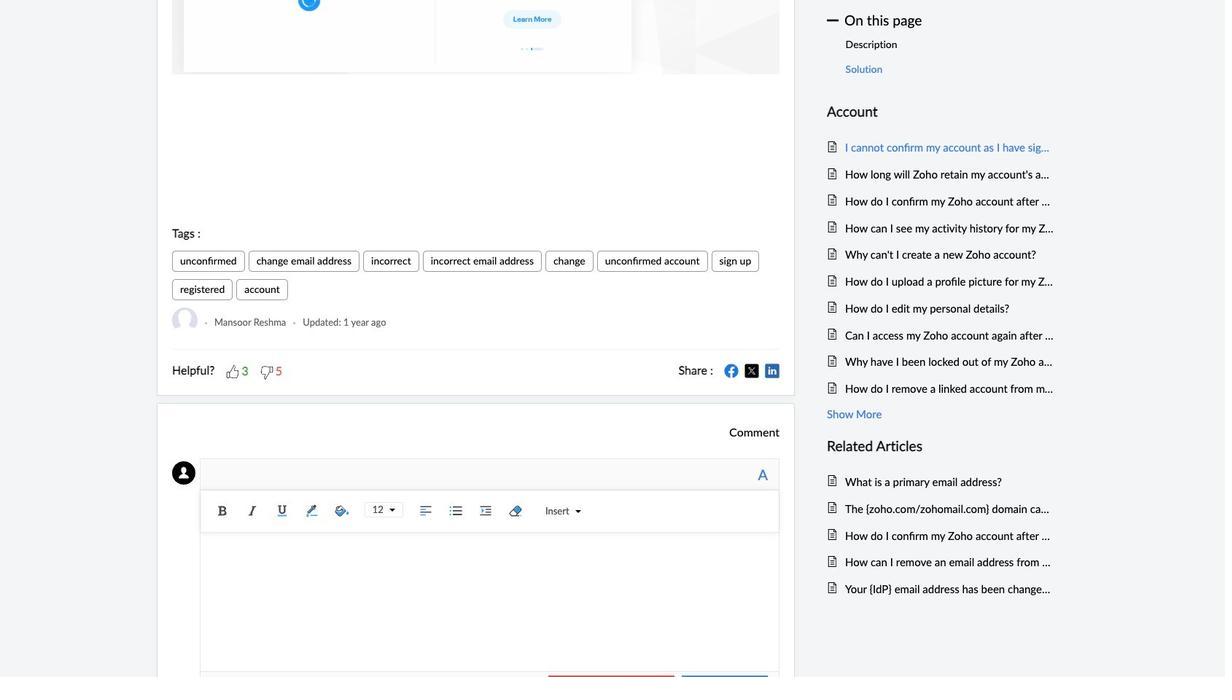 Task type: locate. For each thing, give the bounding box(es) containing it.
twitter image
[[745, 364, 760, 379]]

1 vertical spatial heading
[[827, 436, 1054, 458]]

font color image
[[301, 500, 323, 522]]

facebook image
[[725, 364, 739, 379]]

insert options image
[[570, 509, 581, 515]]

clear formatting image
[[505, 500, 527, 522]]

0 vertical spatial heading
[[827, 101, 1054, 123]]

heading
[[827, 101, 1054, 123], [827, 436, 1054, 458]]

italic (ctrl+i) image
[[241, 500, 263, 522]]

bold (ctrl+b) image
[[211, 500, 233, 522]]

background color image
[[331, 500, 353, 522]]

align image
[[415, 500, 437, 522]]



Task type: describe. For each thing, give the bounding box(es) containing it.
1 heading from the top
[[827, 101, 1054, 123]]

font size image
[[384, 508, 395, 514]]

lists image
[[445, 500, 467, 522]]

indent image
[[475, 500, 497, 522]]

2 heading from the top
[[827, 436, 1054, 458]]

linkedin image
[[765, 364, 780, 379]]

underline (ctrl+u) image
[[271, 500, 293, 522]]

a gif showing how to edit the email address that is registered incorrectly. image
[[172, 0, 780, 75]]



